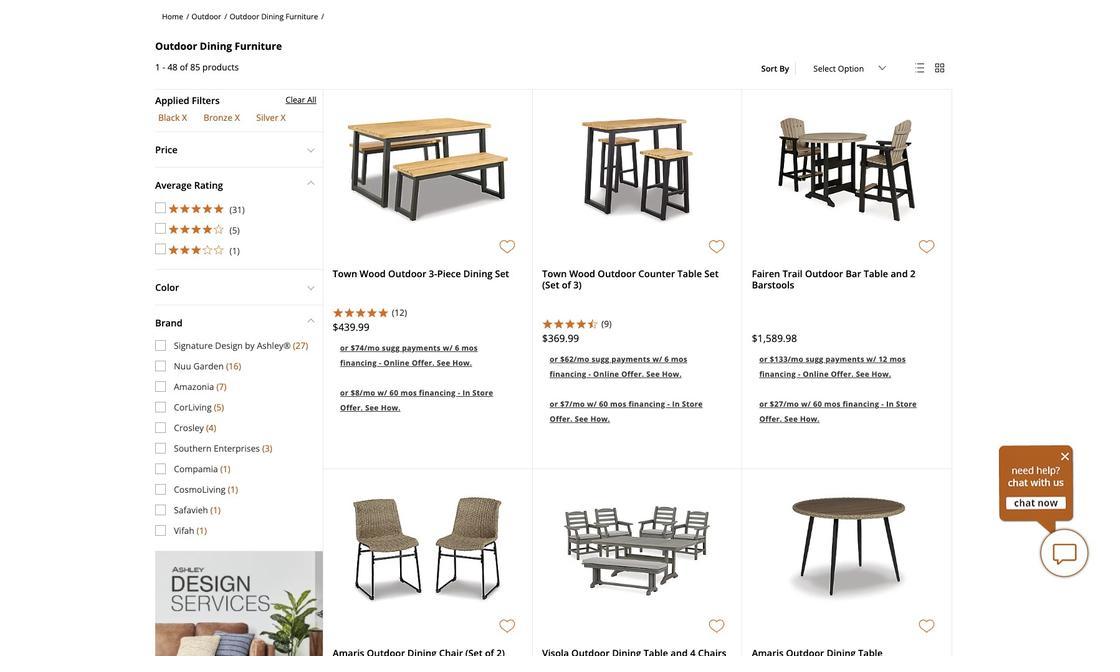 Task type: locate. For each thing, give the bounding box(es) containing it.
x
[[182, 112, 187, 124], [235, 112, 240, 124], [281, 112, 286, 124]]

sugg right $62/mo
[[592, 354, 610, 365]]

store inside or $8/mo w/ 60 mos financing - in store offer. see how.
[[473, 388, 494, 398]]

main content
[[155, 4, 953, 657]]

amaris outdoor dining chair (set of 2), , large image
[[350, 495, 506, 607]]

1 horizontal spatial town
[[543, 267, 567, 280]]

how. down 12
[[872, 369, 892, 380]]

0 horizontal spatial payments
[[402, 343, 441, 353]]

1 x from the left
[[182, 112, 187, 124]]

(1) for vifah (1)
[[197, 525, 207, 537]]

how. inside or $8/mo w/ 60 mos financing - in store offer. see how.
[[381, 403, 401, 413]]

in down 12
[[887, 399, 894, 410]]

of inside region
[[180, 61, 188, 73]]

0 horizontal spatial x
[[182, 112, 187, 124]]

online up or $8/mo w/ 60 mos financing - in store offer. see how.
[[384, 358, 410, 368]]

see up or $27/mo w/ 60 mos financing - in store offer. see how. button at right
[[856, 369, 870, 380]]

financing inside 'or $27/mo w/ 60 mos financing - in store offer. see how.'
[[843, 399, 880, 410]]

set left fairen
[[705, 267, 719, 280]]

w/ left 12
[[867, 354, 877, 365]]

how. down (12) link
[[453, 358, 472, 368]]

town wood outdoor counter table set (set of 3)
[[543, 267, 719, 291]]

set left (set
[[495, 267, 509, 280]]

- down the or $74/mo sugg payments w/ 6 mos financing - online offer. see how. button
[[458, 388, 461, 398]]

brand
[[155, 317, 183, 329]]

crosley (4)
[[174, 422, 216, 434]]

financing inside or $133/mo sugg payments w/ 12 mos financing - online offer. see how.
[[760, 369, 796, 380]]

mos down or $133/mo sugg payments w/ 12 mos financing - online offer. see how. in the right of the page
[[825, 399, 841, 410]]

or left "$8/mo"
[[340, 388, 349, 398]]

financing down $62/mo
[[550, 369, 587, 380]]

vifah (1)
[[174, 525, 207, 537]]

0 vertical spatial dining
[[261, 11, 284, 22]]

in down or $62/mo sugg payments w/ 6 mos financing - online offer. see how. button
[[672, 399, 680, 410]]

w/ right $7/mo
[[587, 399, 597, 410]]

fairen trail outdoor bar table and 2 barstools, , large image
[[775, 115, 920, 228]]

sugg inside or $62/mo sugg payments w/ 6 mos financing - online offer. see how.
[[592, 354, 610, 365]]

mos down or $74/mo sugg payments w/ 6 mos financing - online offer. see how. on the left
[[401, 388, 417, 398]]

(1) down southern enterprises (3) on the bottom
[[220, 463, 231, 475]]

0 horizontal spatial set
[[495, 267, 509, 280]]

$133/mo
[[770, 354, 804, 365]]

offer. inside or $8/mo w/ 60 mos financing - in store offer. see how.
[[340, 403, 363, 413]]

1 horizontal spatial table
[[864, 267, 889, 280]]

sugg right $74/mo
[[382, 343, 400, 353]]

store inside 'or $27/mo w/ 60 mos financing - in store offer. see how.'
[[897, 399, 917, 410]]

6 inside or $62/mo sugg payments w/ 6 mos financing - online offer. see how.
[[665, 354, 669, 365]]

1 horizontal spatial 60
[[599, 399, 608, 410]]

how. down (9) link
[[662, 369, 682, 380]]

fairen trail outdoor bar table and 2 barstools
[[752, 267, 916, 291]]

outdoor right outdoor link
[[230, 11, 259, 22]]

or left $27/mo
[[760, 399, 768, 410]]

1 horizontal spatial 6
[[665, 354, 669, 365]]

offer. inside or $7/mo w/ 60 mos financing - in store offer. see how.
[[550, 414, 573, 424]]

0 vertical spatial 6
[[455, 343, 460, 353]]

or inside or $62/mo sugg payments w/ 6 mos financing - online offer. see how.
[[550, 354, 558, 365]]

financing down the or $74/mo sugg payments w/ 6 mos financing - online offer. see how. button
[[419, 388, 456, 398]]

dialogue message for liveperson image
[[1000, 445, 1074, 535]]

see down $27/mo
[[785, 414, 798, 424]]

of left 3) at right top
[[562, 279, 571, 291]]

60 right $7/mo
[[599, 399, 608, 410]]

mos down (12) link
[[462, 343, 478, 353]]

x for bronze x
[[235, 112, 240, 124]]

- right 1
[[163, 61, 165, 73]]

or $8/mo w/ 60 mos financing - in store offer. see how.
[[340, 388, 494, 413]]

0 horizontal spatial table
[[678, 267, 702, 280]]

grid view icon image
[[936, 64, 945, 72]]

(1) for compamia (1)
[[220, 463, 231, 475]]

sugg for $439.99
[[382, 343, 400, 353]]

48
[[168, 61, 178, 73]]

clear
[[286, 94, 305, 105]]

(1) down "(31)"
[[230, 245, 240, 257]]

or for or $8/mo w/ 60 mos financing - in store offer. see how.
[[340, 388, 349, 398]]

(1) for safavieh (1)
[[210, 505, 221, 516]]

60 inside 'or $27/mo w/ 60 mos financing - in store offer. see how.'
[[814, 399, 823, 410]]

mos right 12
[[890, 354, 906, 365]]

mos inside or $133/mo sugg payments w/ 12 mos financing - online offer. see how.
[[890, 354, 906, 365]]

offer.
[[412, 358, 435, 368], [622, 369, 645, 380], [831, 369, 854, 380], [340, 403, 363, 413], [550, 414, 573, 424], [760, 414, 783, 424]]

sugg inside or $133/mo sugg payments w/ 12 mos financing - online offer. see how.
[[806, 354, 824, 365]]

or inside or $74/mo sugg payments w/ 6 mos financing - online offer. see how.
[[340, 343, 349, 353]]

1 horizontal spatial sugg
[[592, 354, 610, 365]]

how. down or $74/mo sugg payments w/ 6 mos financing - online offer. see how. on the left
[[381, 403, 401, 413]]

w/ down (9) link
[[653, 354, 663, 365]]

town up '4.8' 'image'
[[333, 267, 357, 280]]

(12)
[[392, 307, 407, 318]]

(1)
[[230, 245, 240, 257], [220, 463, 231, 475], [228, 484, 238, 496], [210, 505, 221, 516], [197, 525, 207, 537]]

payments left 12
[[826, 354, 865, 365]]

wood up '4.8' 'image'
[[360, 267, 386, 280]]

offer. down $27/mo
[[760, 414, 783, 424]]

0 horizontal spatial 60
[[390, 388, 399, 398]]

corliving (5)
[[174, 402, 224, 414]]

store
[[473, 388, 494, 398], [682, 399, 703, 410], [897, 399, 917, 410]]

offer. down $7/mo
[[550, 414, 573, 424]]

in inside or $7/mo w/ 60 mos financing - in store offer. see how.
[[672, 399, 680, 410]]

- inside 'or $27/mo w/ 60 mos financing - in store offer. see how.'
[[882, 399, 884, 410]]

store for $369.99
[[682, 399, 703, 410]]

0 horizontal spatial wood
[[360, 267, 386, 280]]

2 set from the left
[[705, 267, 719, 280]]

how.
[[453, 358, 472, 368], [662, 369, 682, 380], [872, 369, 892, 380], [381, 403, 401, 413], [591, 414, 610, 424], [800, 414, 820, 424]]

1 town from the left
[[333, 267, 357, 280]]

1 vertical spatial of
[[562, 279, 571, 291]]

1 vertical spatial 6
[[665, 354, 669, 365]]

online inside or $62/mo sugg payments w/ 6 mos financing - online offer. see how.
[[594, 369, 620, 380]]

financing down or $62/mo sugg payments w/ 6 mos financing - online offer. see how. button
[[629, 399, 666, 410]]

or for or $133/mo sugg payments w/ 12 mos financing - online offer. see how.
[[760, 354, 768, 365]]

1 horizontal spatial store
[[682, 399, 703, 410]]

1 horizontal spatial of
[[562, 279, 571, 291]]

town for $369.99
[[543, 267, 567, 280]]

or left $62/mo
[[550, 354, 558, 365]]

online inside or $133/mo sugg payments w/ 12 mos financing - online offer. see how.
[[803, 369, 829, 380]]

or for or $7/mo w/ 60 mos financing - in store offer. see how.
[[550, 399, 558, 410]]

see up or $7/mo w/ 60 mos financing - in store offer. see how. button
[[647, 369, 660, 380]]

table for and
[[864, 267, 889, 280]]

- down $133/mo at the right of page
[[798, 369, 801, 380]]

rating
[[194, 179, 223, 192]]

amazonia (7)
[[174, 381, 227, 393]]

- inside or $133/mo sugg payments w/ 12 mos financing - online offer. see how.
[[798, 369, 801, 380]]

2 horizontal spatial x
[[281, 112, 286, 124]]

outdoor
[[192, 11, 221, 22], [230, 11, 259, 22], [155, 40, 197, 53], [388, 267, 427, 280], [598, 267, 636, 280], [805, 267, 844, 280]]

0 horizontal spatial online
[[384, 358, 410, 368]]

bronze
[[204, 112, 233, 124]]

60 inside or $8/mo w/ 60 mos financing - in store offer. see how.
[[390, 388, 399, 398]]

- inside or $8/mo w/ 60 mos financing - in store offer. see how.
[[458, 388, 461, 398]]

town inside town wood outdoor counter table set (set of 3)
[[543, 267, 567, 280]]

in inside 'or $27/mo w/ 60 mos financing - in store offer. see how.'
[[887, 399, 894, 410]]

vifah
[[174, 525, 195, 537]]

online
[[384, 358, 410, 368], [594, 369, 620, 380], [803, 369, 829, 380]]

x for black x
[[182, 112, 187, 124]]

- down 12
[[882, 399, 884, 410]]

2 horizontal spatial in
[[887, 399, 894, 410]]

(5) down (7)
[[214, 402, 224, 414]]

payments inside or $74/mo sugg payments w/ 6 mos financing - online offer. see how.
[[402, 343, 441, 353]]

of inside town wood outdoor counter table set (set of 3)
[[562, 279, 571, 291]]

1 horizontal spatial payments
[[612, 354, 651, 365]]

financing down the or $133/mo sugg payments w/ 12 mos financing - online offer. see how. button
[[843, 399, 880, 410]]

financing down $74/mo
[[340, 358, 377, 368]]

payments
[[402, 343, 441, 353], [612, 354, 651, 365], [826, 354, 865, 365]]

60 right "$8/mo"
[[390, 388, 399, 398]]

60 right $27/mo
[[814, 399, 823, 410]]

table right bar
[[864, 267, 889, 280]]

of right 48
[[180, 61, 188, 73]]

2 horizontal spatial sugg
[[806, 354, 824, 365]]

0 horizontal spatial in
[[463, 388, 471, 398]]

ashley®
[[257, 340, 291, 352]]

1 horizontal spatial (5)
[[230, 225, 240, 236]]

town left 3) at right top
[[543, 267, 567, 280]]

(3)
[[262, 443, 272, 455]]

table inside town wood outdoor counter table set (set of 3)
[[678, 267, 702, 280]]

online up or $7/mo w/ 60 mos financing - in store offer. see how. on the bottom of page
[[594, 369, 620, 380]]

2 table from the left
[[864, 267, 889, 280]]

0 vertical spatial of
[[180, 61, 188, 73]]

0 horizontal spatial 6
[[455, 343, 460, 353]]

how. down or $62/mo sugg payments w/ 6 mos financing - online offer. see how.
[[591, 414, 610, 424]]

and
[[891, 267, 908, 280]]

1 horizontal spatial wood
[[570, 267, 596, 280]]

or left $7/mo
[[550, 399, 558, 410]]

offer. up or $8/mo w/ 60 mos financing - in store offer. see how. button
[[412, 358, 435, 368]]

4.6 image
[[543, 318, 599, 328]]

offer. inside 'or $27/mo w/ 60 mos financing - in store offer. see how.'
[[760, 414, 783, 424]]

offer. up or $27/mo w/ 60 mos financing - in store offer. see how. button at right
[[831, 369, 854, 380]]

1 table from the left
[[678, 267, 702, 280]]

(1) right "vifah"
[[197, 525, 207, 537]]

1 horizontal spatial in
[[672, 399, 680, 410]]

w/ right "$8/mo"
[[378, 388, 388, 398]]

60 inside or $7/mo w/ 60 mos financing - in store offer. see how.
[[599, 399, 608, 410]]

1 vertical spatial furniture
[[235, 40, 282, 53]]

(5) down "(31)"
[[230, 225, 240, 236]]

x right silver
[[281, 112, 286, 124]]

offer. up or $7/mo w/ 60 mos financing - in store offer. see how. button
[[622, 369, 645, 380]]

in down the or $74/mo sugg payments w/ 6 mos financing - online offer. see how. button
[[463, 388, 471, 398]]

outdoor left counter
[[598, 267, 636, 280]]

online for $439.99
[[384, 358, 410, 368]]

1 horizontal spatial x
[[235, 112, 240, 124]]

or inside or $7/mo w/ 60 mos financing - in store offer. see how.
[[550, 399, 558, 410]]

fairen trail outdoor bar table and 2 barstools link
[[752, 267, 916, 291]]

financing down $133/mo at the right of page
[[760, 369, 796, 380]]

6 for $439.99
[[455, 343, 460, 353]]

see inside 'or $27/mo w/ 60 mos financing - in store offer. see how.'
[[785, 414, 798, 424]]

payments down (12)
[[402, 343, 441, 353]]

table
[[678, 267, 702, 280], [864, 267, 889, 280]]

in
[[463, 388, 471, 398], [672, 399, 680, 410], [887, 399, 894, 410]]

2 wood from the left
[[570, 267, 596, 280]]

main content containing outdoor dining furniture
[[155, 4, 953, 657]]

or left $74/mo
[[340, 343, 349, 353]]

2 horizontal spatial payments
[[826, 354, 865, 365]]

or inside or $8/mo w/ 60 mos financing - in store offer. see how.
[[340, 388, 349, 398]]

safavieh (1)
[[174, 505, 221, 516]]

2 horizontal spatial dining
[[464, 267, 493, 280]]

0 vertical spatial outdoor dining furniture
[[230, 11, 318, 22]]

2 horizontal spatial store
[[897, 399, 917, 410]]

(12) link
[[392, 307, 523, 320]]

sugg inside or $74/mo sugg payments w/ 6 mos financing - online offer. see how.
[[382, 343, 400, 353]]

- down $74/mo
[[379, 358, 382, 368]]

select
[[814, 63, 836, 74]]

(1) right cosmoliving
[[228, 484, 238, 496]]

1 - 48                                                        of                     85                     products region
[[155, 57, 239, 77]]

outdoor inside the fairen trail outdoor bar table and 2 barstools
[[805, 267, 844, 280]]

x for silver x
[[281, 112, 286, 124]]

clear all
[[286, 94, 317, 105]]

online down $133/mo at the right of page
[[803, 369, 829, 380]]

0 horizontal spatial sugg
[[382, 343, 400, 353]]

mos inside or $62/mo sugg payments w/ 6 mos financing - online offer. see how.
[[671, 354, 688, 365]]

or for or $74/mo sugg payments w/ 6 mos financing - online offer. see how.
[[340, 343, 349, 353]]

or for or $27/mo w/ 60 mos financing - in store offer. see how.
[[760, 399, 768, 410]]

60
[[390, 388, 399, 398], [599, 399, 608, 410], [814, 399, 823, 410]]

1 vertical spatial dining
[[200, 40, 232, 53]]

- down or $62/mo sugg payments w/ 6 mos financing - online offer. see how. button
[[668, 399, 670, 410]]

(1) link
[[155, 244, 240, 257]]

w/ right $27/mo
[[802, 399, 811, 410]]

nuu
[[174, 361, 191, 372]]

mos down or $62/mo sugg payments w/ 6 mos financing - online offer. see how.
[[610, 399, 627, 410]]

$439.99
[[333, 320, 370, 334]]

wood right (set
[[570, 267, 596, 280]]

wood for $439.99
[[360, 267, 386, 280]]

6 down (9) link
[[665, 354, 669, 365]]

$74/mo
[[351, 343, 380, 353]]

outdoor left bar
[[805, 267, 844, 280]]

or $8/mo w/ 60 mos financing - in store offer. see how. button
[[333, 377, 523, 422]]

store inside or $7/mo w/ 60 mos financing - in store offer. see how.
[[682, 399, 703, 410]]

see
[[437, 358, 451, 368], [647, 369, 660, 380], [856, 369, 870, 380], [365, 403, 379, 413], [575, 414, 589, 424], [785, 414, 798, 424]]

town for $439.99
[[333, 267, 357, 280]]

offer. down "$8/mo"
[[340, 403, 363, 413]]

6 down (12) link
[[455, 343, 460, 353]]

6 inside or $74/mo sugg payments w/ 6 mos financing - online offer. see how.
[[455, 343, 460, 353]]

sort by
[[762, 63, 790, 74]]

home link
[[162, 11, 183, 22]]

nuu garden (16)
[[174, 361, 241, 372]]

sugg right $133/mo at the right of page
[[806, 354, 824, 365]]

1 wood from the left
[[360, 267, 386, 280]]

(5)
[[230, 225, 240, 236], [214, 402, 224, 414]]

black x
[[158, 112, 187, 124]]

barstools
[[752, 279, 795, 291]]

w/ down (12) link
[[443, 343, 453, 353]]

sugg for $1,589.98
[[806, 354, 824, 365]]

0 horizontal spatial store
[[473, 388, 494, 398]]

fairen
[[752, 267, 781, 280]]

mos inside or $74/mo sugg payments w/ 6 mos financing - online offer. see how.
[[462, 343, 478, 353]]

in inside or $8/mo w/ 60 mos financing - in store offer. see how.
[[463, 388, 471, 398]]

1 horizontal spatial online
[[594, 369, 620, 380]]

products
[[203, 61, 239, 73]]

0 horizontal spatial of
[[180, 61, 188, 73]]

1 horizontal spatial set
[[705, 267, 719, 280]]

0 horizontal spatial town
[[333, 267, 357, 280]]

0 horizontal spatial dining
[[200, 40, 232, 53]]

w/
[[443, 343, 453, 353], [653, 354, 663, 365], [867, 354, 877, 365], [378, 388, 388, 398], [587, 399, 597, 410], [802, 399, 811, 410]]

online inside or $74/mo sugg payments w/ 6 mos financing - online offer. see how.
[[384, 358, 410, 368]]

2 horizontal spatial 60
[[814, 399, 823, 410]]

3 x from the left
[[281, 112, 286, 124]]

how. down or $133/mo sugg payments w/ 12 mos financing - online offer. see how. in the right of the page
[[800, 414, 820, 424]]

2 x from the left
[[235, 112, 240, 124]]

store for $439.99
[[473, 388, 494, 398]]

w/ inside or $8/mo w/ 60 mos financing - in store offer. see how.
[[378, 388, 388, 398]]

or
[[340, 343, 349, 353], [550, 354, 558, 365], [760, 354, 768, 365], [340, 388, 349, 398], [550, 399, 558, 410], [760, 399, 768, 410]]

outdoor dining furniture
[[230, 11, 318, 22], [155, 40, 282, 53]]

payments inside or $133/mo sugg payments w/ 12 mos financing - online offer. see how.
[[826, 354, 865, 365]]

southern
[[174, 443, 212, 455]]

(set
[[543, 279, 560, 291]]

0 horizontal spatial furniture
[[235, 40, 282, 53]]

outdoor right home "link"
[[192, 11, 221, 22]]

mos down (9) link
[[671, 354, 688, 365]]

table right counter
[[678, 267, 702, 280]]

outdoor left 3-
[[388, 267, 427, 280]]

in for $1,589.98
[[887, 399, 894, 410]]

mos
[[462, 343, 478, 353], [671, 354, 688, 365], [890, 354, 906, 365], [401, 388, 417, 398], [610, 399, 627, 410], [825, 399, 841, 410]]

payments inside or $62/mo sugg payments w/ 6 mos financing - online offer. see how.
[[612, 354, 651, 365]]

x right black
[[182, 112, 187, 124]]

(1) down cosmoliving (1)
[[210, 505, 221, 516]]

4.8 image
[[333, 307, 389, 317]]

x right the bronze at the top
[[235, 112, 240, 124]]

1 vertical spatial (5)
[[214, 402, 224, 414]]

see down "$8/mo"
[[365, 403, 379, 413]]

wood inside town wood outdoor counter table set (set of 3)
[[570, 267, 596, 280]]

average rating
[[155, 179, 223, 192]]

table inside the fairen trail outdoor bar table and 2 barstools
[[864, 267, 889, 280]]

by
[[780, 63, 790, 74]]

or inside or $133/mo sugg payments w/ 12 mos financing - online offer. see how.
[[760, 354, 768, 365]]

or left $133/mo at the right of page
[[760, 354, 768, 365]]

see down $7/mo
[[575, 414, 589, 424]]

filters
[[192, 94, 220, 106]]

or inside 'or $27/mo w/ 60 mos financing - in store offer. see how.'
[[760, 399, 768, 410]]

sugg
[[382, 343, 400, 353], [592, 354, 610, 365], [806, 354, 824, 365]]

$27/mo
[[770, 399, 799, 410]]

or for or $62/mo sugg payments w/ 6 mos financing - online offer. see how.
[[550, 354, 558, 365]]

silver x
[[256, 112, 286, 124]]

payments for $369.99
[[612, 354, 651, 365]]

see up or $8/mo w/ 60 mos financing - in store offer. see how. button
[[437, 358, 451, 368]]

bronze x
[[204, 112, 240, 124]]

furniture
[[286, 11, 318, 22], [235, 40, 282, 53]]

2 horizontal spatial online
[[803, 369, 829, 380]]

- down $62/mo
[[589, 369, 591, 380]]

or $62/mo sugg payments w/ 6 mos financing - online offer. see how.
[[550, 354, 688, 380]]

0 horizontal spatial (5)
[[214, 402, 224, 414]]

2 town from the left
[[543, 267, 567, 280]]

payments down (9)
[[612, 354, 651, 365]]

1 horizontal spatial furniture
[[286, 11, 318, 22]]



Task type: describe. For each thing, give the bounding box(es) containing it.
how. inside or $62/mo sugg payments w/ 6 mos financing - online offer. see how.
[[662, 369, 682, 380]]

outdoor link
[[192, 11, 221, 22]]

(1) for cosmoliving (1)
[[228, 484, 238, 496]]

6 for $369.99
[[665, 354, 669, 365]]

- inside or $74/mo sugg payments w/ 6 mos financing - online offer. see how.
[[379, 358, 382, 368]]

offer. inside or $133/mo sugg payments w/ 12 mos financing - online offer. see how.
[[831, 369, 854, 380]]

wood for $369.99
[[570, 267, 596, 280]]

(31) link
[[155, 203, 245, 216]]

1 set from the left
[[495, 267, 509, 280]]

cosmoliving
[[174, 484, 226, 496]]

see inside or $133/mo sugg payments w/ 12 mos financing - online offer. see how.
[[856, 369, 870, 380]]

or $27/mo w/ 60 mos financing - in store offer. see how.
[[760, 399, 917, 424]]

financing inside or $8/mo w/ 60 mos financing - in store offer. see how.
[[419, 388, 456, 398]]

compamia
[[174, 463, 218, 475]]

2
[[911, 267, 916, 280]]

corliving
[[174, 402, 212, 414]]

amaris outdoor dining table, , large image
[[782, 495, 913, 607]]

(7)
[[216, 381, 227, 393]]

w/ inside or $74/mo sugg payments w/ 6 mos financing - online offer. see how.
[[443, 343, 453, 353]]

or $62/mo sugg payments w/ 6 mos financing - online offer. see how. button
[[543, 343, 733, 388]]

mos inside 'or $27/mo w/ 60 mos financing - in store offer. see how.'
[[825, 399, 841, 410]]

sort
[[762, 63, 778, 74]]

85
[[190, 61, 200, 73]]

how. inside or $74/mo sugg payments w/ 6 mos financing - online offer. see how.
[[453, 358, 472, 368]]

online for $369.99
[[594, 369, 620, 380]]

60 for $369.99
[[599, 399, 608, 410]]

1 horizontal spatial dining
[[261, 11, 284, 22]]

0 vertical spatial (5)
[[230, 225, 240, 236]]

w/ inside or $7/mo w/ 60 mos financing - in store offer. see how.
[[587, 399, 597, 410]]

outdoor up 48
[[155, 40, 197, 53]]

mos inside or $8/mo w/ 60 mos financing - in store offer. see how.
[[401, 388, 417, 398]]

mos inside or $7/mo w/ 60 mos financing - in store offer. see how.
[[610, 399, 627, 410]]

price
[[155, 144, 178, 156]]

(16)
[[226, 361, 241, 372]]

$7/mo
[[561, 399, 585, 410]]

town wood outdoor dining table set (set of 3), , large image
[[346, 115, 510, 228]]

60 for $439.99
[[390, 388, 399, 398]]

signature design by ashley® (27)
[[174, 340, 308, 352]]

(31)
[[230, 204, 245, 216]]

black
[[158, 112, 180, 124]]

(4)
[[206, 422, 216, 434]]

w/ inside 'or $27/mo w/ 60 mos financing - in store offer. see how.'
[[802, 399, 811, 410]]

bronze x link
[[204, 112, 240, 124]]

or $7/mo w/ 60 mos financing - in store offer. see how. button
[[543, 388, 733, 433]]

$369.99
[[543, 332, 579, 345]]

(5) link
[[155, 223, 240, 236]]

1
[[155, 61, 160, 73]]

visola outdoor dining table and 4 chairs and bench, , large image
[[563, 495, 712, 607]]

0 vertical spatial furniture
[[286, 11, 318, 22]]

- inside or $62/mo sugg payments w/ 6 mos financing - online offer. see how.
[[589, 369, 591, 380]]

how. inside or $133/mo sugg payments w/ 12 mos financing - online offer. see how.
[[872, 369, 892, 380]]

all
[[307, 94, 317, 105]]

or $133/mo sugg payments w/ 12 mos financing - online offer. see how. button
[[752, 343, 943, 388]]

$1,589.98
[[752, 332, 797, 345]]

compamia (1)
[[174, 463, 231, 475]]

sugg for $369.99
[[592, 354, 610, 365]]

applied
[[155, 94, 190, 106]]

see inside or $8/mo w/ 60 mos financing - in store offer. see how.
[[365, 403, 379, 413]]

$8/mo
[[351, 388, 376, 398]]

in for $369.99
[[672, 399, 680, 410]]

payments for $1,589.98
[[826, 354, 865, 365]]

financing inside or $74/mo sugg payments w/ 6 mos financing - online offer. see how.
[[340, 358, 377, 368]]

or $133/mo sugg payments w/ 12 mos financing - online offer. see how.
[[760, 354, 906, 380]]

3-
[[429, 267, 437, 280]]

see inside or $62/mo sugg payments w/ 6 mos financing - online offer. see how.
[[647, 369, 660, 380]]

12
[[879, 354, 888, 365]]

set inside town wood outdoor counter table set (set of 3)
[[705, 267, 719, 280]]

clear all link
[[286, 93, 317, 106]]

how. inside 'or $27/mo w/ 60 mos financing - in store offer. see how.'
[[800, 414, 820, 424]]

financing inside or $62/mo sugg payments w/ 6 mos financing - online offer. see how.
[[550, 369, 587, 380]]

3)
[[574, 279, 582, 291]]

crosley
[[174, 422, 204, 434]]

store for $1,589.98
[[897, 399, 917, 410]]

(27)
[[293, 340, 308, 352]]

1 vertical spatial outdoor dining furniture
[[155, 40, 282, 53]]

list view icon image
[[916, 64, 925, 72]]

2 vertical spatial dining
[[464, 267, 493, 280]]

- inside region
[[163, 61, 165, 73]]

bar
[[846, 267, 862, 280]]

option
[[838, 63, 864, 74]]

- inside or $7/mo w/ 60 mos financing - in store offer. see how.
[[668, 399, 670, 410]]

online for $1,589.98
[[803, 369, 829, 380]]

or $74/mo sugg payments w/ 6 mos financing - online offer. see how.
[[340, 343, 478, 368]]

piece
[[437, 267, 461, 280]]

w/ inside or $133/mo sugg payments w/ 12 mos financing - online offer. see how.
[[867, 354, 877, 365]]

payments for $439.99
[[402, 343, 441, 353]]

enterprises
[[214, 443, 260, 455]]

w/ inside or $62/mo sugg payments w/ 6 mos financing - online offer. see how.
[[653, 354, 663, 365]]

black x link
[[158, 112, 187, 124]]

garden
[[194, 361, 224, 372]]

town wood outdoor 3-piece dining set link
[[333, 267, 509, 280]]

60 for $1,589.98
[[814, 399, 823, 410]]

(9)
[[602, 318, 612, 330]]

how. inside or $7/mo w/ 60 mos financing - in store offer. see how.
[[591, 414, 610, 424]]

southern enterprises (3)
[[174, 443, 272, 455]]

see inside or $7/mo w/ 60 mos financing - in store offer. see how.
[[575, 414, 589, 424]]

amazonia
[[174, 381, 214, 393]]

select option
[[814, 63, 864, 74]]

trail
[[783, 267, 803, 280]]

offer. inside or $74/mo sugg payments w/ 6 mos financing - online offer. see how.
[[412, 358, 435, 368]]

silver x link
[[256, 112, 286, 124]]

safavieh
[[174, 505, 208, 516]]

by
[[245, 340, 255, 352]]

town wood outdoor 3-piece dining set
[[333, 267, 509, 280]]

or $27/mo w/ 60 mos financing - in store offer. see how. button
[[752, 388, 943, 433]]

(9) link
[[602, 318, 733, 331]]

town wood outdoor counter table set (set of 3) link
[[543, 267, 719, 291]]

signature
[[174, 340, 213, 352]]

town wood outdoor counter table set (set of 3), , large image
[[579, 115, 696, 228]]

outdoor dining furniture link
[[230, 11, 318, 22]]

or $7/mo w/ 60 mos financing - in store offer. see how.
[[550, 399, 703, 424]]

offer. inside or $62/mo sugg payments w/ 6 mos financing - online offer. see how.
[[622, 369, 645, 380]]

chat bubble mobile view image
[[1040, 529, 1090, 579]]

color
[[155, 281, 179, 294]]

1 - 48                                                        of                     85                     products
[[155, 61, 239, 73]]

in for $439.99
[[463, 388, 471, 398]]

or $74/mo sugg payments w/ 6 mos financing - online offer. see how. button
[[333, 332, 523, 377]]

design
[[215, 340, 243, 352]]

outdoor inside town wood outdoor counter table set (set of 3)
[[598, 267, 636, 280]]

counter
[[639, 267, 675, 280]]

table for set
[[678, 267, 702, 280]]

$62/mo
[[561, 354, 590, 365]]

average
[[155, 179, 192, 192]]

financing inside or $7/mo w/ 60 mos financing - in store offer. see how.
[[629, 399, 666, 410]]

see inside or $74/mo sugg payments w/ 6 mos financing - online offer. see how.
[[437, 358, 451, 368]]

silver
[[256, 112, 279, 124]]



Task type: vqa. For each thing, say whether or not it's contained in the screenshot.
Bronze X Link
yes



